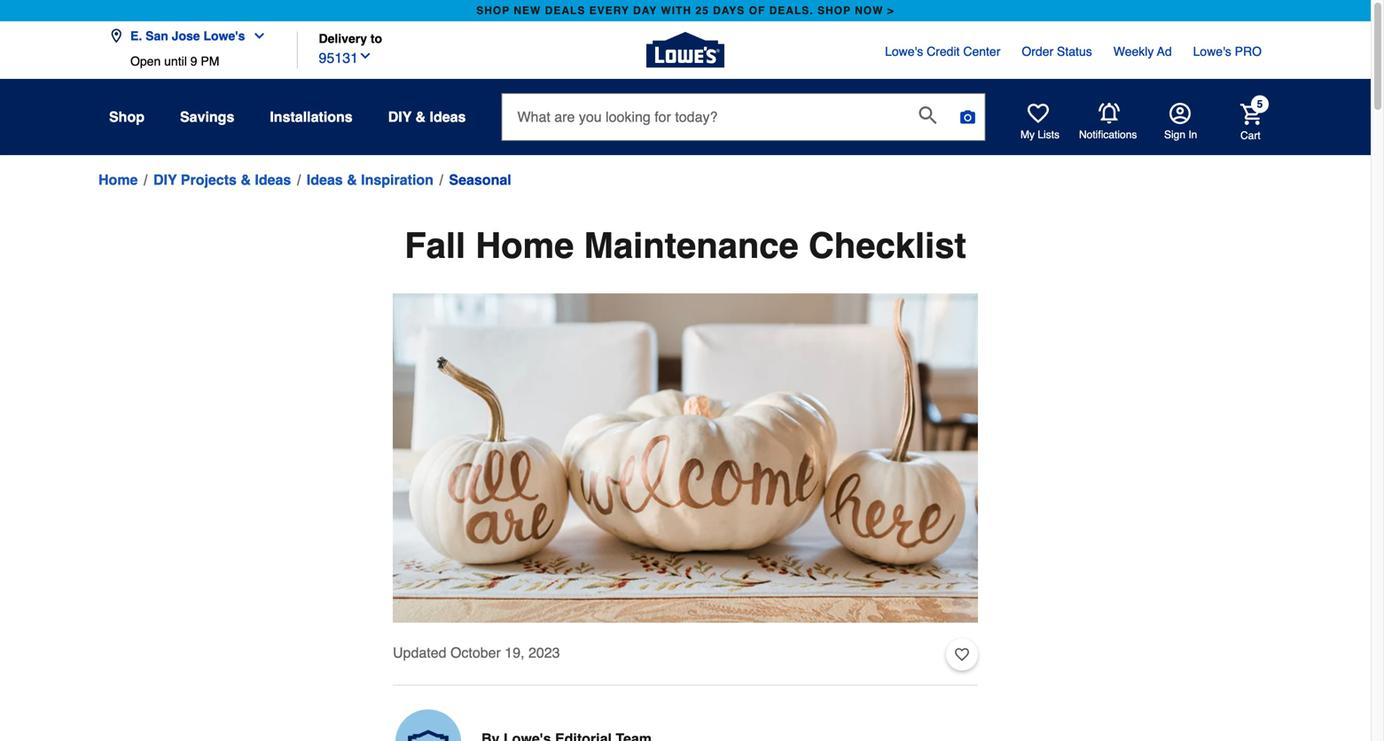 Task type: describe. For each thing, give the bounding box(es) containing it.
diy for diy projects & ideas
[[153, 172, 177, 188]]

updated
[[393, 645, 447, 661]]

diy projects & ideas link
[[153, 169, 291, 191]]

weekly ad link
[[1114, 43, 1172, 60]]

lowe's home improvement logo image
[[647, 11, 725, 89]]

95131 button
[[319, 46, 372, 69]]

lowe's credit center
[[885, 44, 1001, 59]]

>
[[888, 4, 895, 17]]

shop new deals every day with 25 days of deals. shop now >
[[476, 4, 895, 17]]

seasonal link
[[449, 169, 511, 191]]

in
[[1189, 129, 1198, 141]]

new
[[514, 4, 541, 17]]

lowe's for lowe's credit center
[[885, 44, 923, 59]]

maintenance
[[584, 225, 799, 266]]

1 shop from the left
[[476, 4, 510, 17]]

now
[[855, 4, 884, 17]]

fall
[[405, 225, 466, 266]]

san
[[146, 29, 168, 43]]

of
[[749, 4, 766, 17]]

weekly ad
[[1114, 44, 1172, 59]]

diy & ideas button
[[388, 101, 466, 133]]

fall home maintenance checklist
[[405, 225, 966, 266]]

diy projects & ideas
[[153, 172, 291, 188]]

delivery
[[319, 31, 367, 46]]

shop button
[[109, 101, 145, 133]]

2023
[[529, 645, 560, 661]]

weekly
[[1114, 44, 1154, 59]]

camera image
[[959, 108, 977, 126]]

0 horizontal spatial ideas
[[255, 172, 291, 188]]

installations button
[[270, 101, 353, 133]]

installations
[[270, 109, 353, 125]]

lowe's home improvement account image
[[1170, 103, 1191, 124]]

inspiration
[[361, 172, 434, 188]]

pm
[[201, 54, 219, 68]]

location image
[[109, 29, 123, 43]]

delivery to
[[319, 31, 382, 46]]

days
[[713, 4, 745, 17]]

2 shop from the left
[[818, 4, 851, 17]]

lowe's home improvement lists image
[[1028, 103, 1049, 124]]

home link
[[98, 169, 138, 191]]

lowe's credit center link
[[885, 43, 1001, 60]]

day
[[633, 4, 657, 17]]

Search Query text field
[[502, 94, 905, 140]]

savings
[[180, 109, 234, 125]]

5
[[1257, 98, 1263, 110]]

e. san jose lowe's
[[130, 29, 245, 43]]

25
[[696, 4, 709, 17]]

shop
[[109, 109, 145, 125]]

center
[[963, 44, 1001, 59]]

order status link
[[1022, 43, 1092, 60]]

pro
[[1235, 44, 1262, 59]]

search image
[[919, 106, 937, 124]]

open
[[130, 54, 161, 68]]

ideas & inspiration link
[[307, 169, 434, 191]]

lowe's home improvement notification center image
[[1099, 103, 1120, 124]]

with
[[661, 4, 692, 17]]

1 horizontal spatial ideas
[[307, 172, 343, 188]]

chevron down image
[[358, 49, 372, 63]]



Task type: vqa. For each thing, say whether or not it's contained in the screenshot.
Updated
yes



Task type: locate. For each thing, give the bounding box(es) containing it.
home down 'seasonal' link
[[476, 225, 574, 266]]

my
[[1021, 129, 1035, 141]]

1 horizontal spatial &
[[347, 172, 357, 188]]

lowe's pro
[[1193, 44, 1262, 59]]

diy left projects
[[153, 172, 177, 188]]

heart outline image
[[955, 645, 969, 665]]

order status
[[1022, 44, 1092, 59]]

to
[[371, 31, 382, 46]]

cart
[[1241, 129, 1261, 142]]

lowe's inside button
[[204, 29, 245, 43]]

ideas & inspiration
[[307, 172, 434, 188]]

1 vertical spatial home
[[476, 225, 574, 266]]

lowe's up pm
[[204, 29, 245, 43]]

1 horizontal spatial home
[[476, 225, 574, 266]]

& left inspiration
[[347, 172, 357, 188]]

an entryway table decorated for fall with colorful faux pumpkins. image
[[393, 294, 978, 623]]

credit
[[927, 44, 960, 59]]

sign
[[1164, 129, 1186, 141]]

lowe's inside "link"
[[1193, 44, 1232, 59]]

0 horizontal spatial home
[[98, 172, 138, 188]]

2 horizontal spatial &
[[416, 109, 426, 125]]

0 horizontal spatial shop
[[476, 4, 510, 17]]

2 horizontal spatial ideas
[[430, 109, 466, 125]]

updated october 19, 2023
[[393, 645, 560, 661]]

diy up inspiration
[[388, 109, 412, 125]]

ideas
[[430, 109, 466, 125], [255, 172, 291, 188], [307, 172, 343, 188]]

1 horizontal spatial lowe's
[[885, 44, 923, 59]]

every
[[589, 4, 630, 17]]

& for diy
[[416, 109, 426, 125]]

open until 9 pm
[[130, 54, 219, 68]]

home down shop button
[[98, 172, 138, 188]]

lowe's home improvement cart image
[[1241, 104, 1262, 125]]

& right projects
[[241, 172, 251, 188]]

None search field
[[501, 93, 986, 157]]

0 horizontal spatial &
[[241, 172, 251, 188]]

diy for diy & ideas
[[388, 109, 412, 125]]

my lists
[[1021, 129, 1060, 141]]

9
[[190, 54, 197, 68]]

diy
[[388, 109, 412, 125], [153, 172, 177, 188]]

checklist
[[809, 225, 966, 266]]

until
[[164, 54, 187, 68]]

0 horizontal spatial diy
[[153, 172, 177, 188]]

shop new deals every day with 25 days of deals. shop now > link
[[473, 0, 898, 21]]

ideas inside button
[[430, 109, 466, 125]]

shop left new
[[476, 4, 510, 17]]

ideas up seasonal on the left of the page
[[430, 109, 466, 125]]

seasonal
[[449, 172, 511, 188]]

projects
[[181, 172, 237, 188]]

home
[[98, 172, 138, 188], [476, 225, 574, 266]]

& for ideas
[[347, 172, 357, 188]]

e. san jose lowe's button
[[109, 18, 273, 54]]

1 vertical spatial diy
[[153, 172, 177, 188]]

19,
[[505, 645, 525, 661]]

diy & ideas
[[388, 109, 466, 125]]

1 horizontal spatial diy
[[388, 109, 412, 125]]

0 horizontal spatial lowe's
[[204, 29, 245, 43]]

sign in button
[[1164, 103, 1198, 142]]

lowe's left credit
[[885, 44, 923, 59]]

2 horizontal spatial lowe's
[[1193, 44, 1232, 59]]

ad
[[1157, 44, 1172, 59]]

status
[[1057, 44, 1092, 59]]

lowe's for lowe's pro
[[1193, 44, 1232, 59]]

my lists link
[[1021, 103, 1060, 142]]

lowe's pro link
[[1193, 43, 1262, 60]]

order
[[1022, 44, 1054, 59]]

0 vertical spatial home
[[98, 172, 138, 188]]

lowe's
[[204, 29, 245, 43], [885, 44, 923, 59], [1193, 44, 1232, 59]]

e.
[[130, 29, 142, 43]]

lists
[[1038, 129, 1060, 141]]

& up inspiration
[[416, 109, 426, 125]]

ideas right projects
[[255, 172, 291, 188]]

chevron down image
[[245, 29, 266, 43]]

lowe's left 'pro'
[[1193, 44, 1232, 59]]

deals
[[545, 4, 586, 17]]

&
[[416, 109, 426, 125], [241, 172, 251, 188], [347, 172, 357, 188]]

ideas down the installations button
[[307, 172, 343, 188]]

jose
[[172, 29, 200, 43]]

savings button
[[180, 101, 234, 133]]

october
[[450, 645, 501, 661]]

sign in
[[1164, 129, 1198, 141]]

shop
[[476, 4, 510, 17], [818, 4, 851, 17]]

diy inside diy & ideas button
[[388, 109, 412, 125]]

95131
[[319, 50, 358, 66]]

notifications
[[1079, 129, 1137, 141]]

deals.
[[769, 4, 814, 17]]

1 horizontal spatial shop
[[818, 4, 851, 17]]

& inside button
[[416, 109, 426, 125]]

0 vertical spatial diy
[[388, 109, 412, 125]]

shop left now
[[818, 4, 851, 17]]



